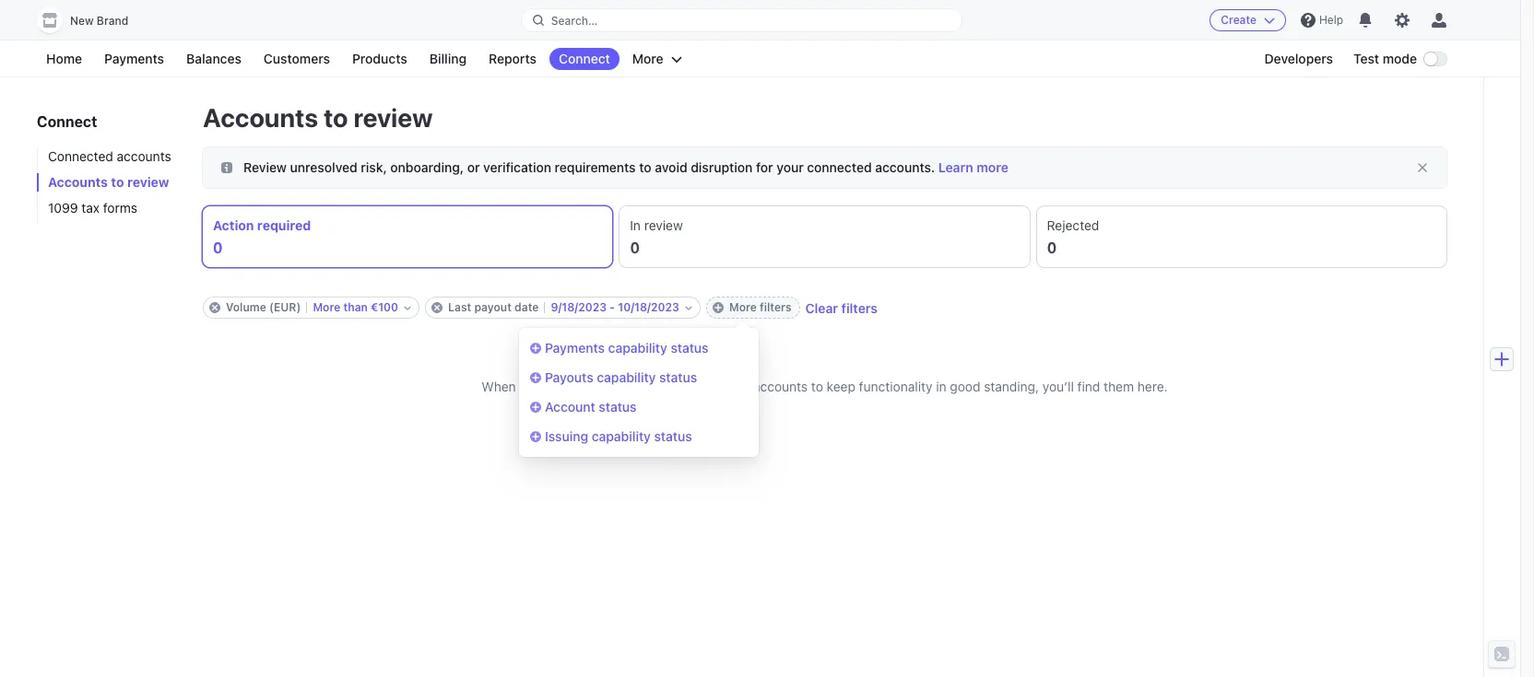 Task type: locate. For each thing, give the bounding box(es) containing it.
filters right clear
[[842, 300, 878, 316]]

than
[[344, 301, 368, 315]]

2 horizontal spatial 0
[[1047, 240, 1057, 256]]

accounts up review
[[203, 102, 318, 133]]

more inside button
[[633, 51, 664, 66]]

accounts
[[117, 148, 171, 164], [754, 379, 808, 395]]

1 horizontal spatial 0
[[630, 240, 640, 256]]

account status
[[545, 399, 637, 415]]

clear
[[806, 300, 838, 316]]

account status button
[[530, 398, 748, 417]]

0 down rejected
[[1047, 240, 1057, 256]]

connect up connected
[[37, 113, 97, 130]]

capability inside "button"
[[592, 429, 651, 445]]

to right you
[[636, 379, 648, 395]]

0 horizontal spatial more
[[313, 301, 341, 315]]

status down you
[[599, 399, 637, 415]]

1 0 from the left
[[213, 240, 223, 256]]

accounts left keep
[[754, 379, 808, 395]]

connected
[[48, 148, 113, 164]]

date
[[515, 301, 539, 315]]

capability
[[608, 340, 668, 356], [597, 370, 656, 386], [592, 429, 651, 445]]

1099
[[48, 200, 78, 216]]

0 for action required 0
[[213, 240, 223, 256]]

filters left clear
[[760, 301, 792, 315]]

payments down the brand
[[104, 51, 164, 66]]

status down the edit last payout date image
[[671, 340, 709, 356]]

you'll
[[1043, 379, 1074, 395]]

requires
[[559, 379, 607, 395]]

connect link
[[550, 48, 620, 70]]

capability up payouts capability status button
[[608, 340, 668, 356]]

1 vertical spatial connect
[[37, 113, 97, 130]]

more for more filters
[[729, 301, 757, 315]]

tab list
[[203, 207, 1447, 267]]

0 inside in review 0
[[630, 240, 640, 256]]

0 horizontal spatial review
[[127, 174, 169, 190]]

1 vertical spatial capability
[[597, 370, 656, 386]]

in review 0
[[630, 218, 683, 256]]

reports link
[[480, 48, 546, 70]]

to left keep
[[812, 379, 824, 395]]

review up the risk,
[[354, 102, 433, 133]]

0 horizontal spatial payments
[[104, 51, 164, 66]]

volume (eur)
[[226, 301, 301, 315]]

more left than
[[313, 301, 341, 315]]

tab list containing 0
[[203, 207, 1447, 267]]

0 vertical spatial accounts
[[203, 102, 318, 133]]

0 vertical spatial connect
[[559, 51, 610, 66]]

1 horizontal spatial payments
[[545, 340, 605, 356]]

0 horizontal spatial accounts to review
[[48, 174, 169, 190]]

1 vertical spatial accounts
[[48, 174, 108, 190]]

2 0 from the left
[[630, 240, 640, 256]]

payments capability status
[[545, 340, 709, 356]]

your
[[777, 160, 804, 175]]

accounts to review
[[203, 102, 433, 133], [48, 174, 169, 190]]

capability inside button
[[597, 370, 656, 386]]

Search… text field
[[522, 9, 962, 32]]

when stripe requires you to make updates to accounts to keep functionality in good standing, you'll find them here.
[[482, 379, 1168, 395]]

status down payments capability status 'button'
[[660, 370, 697, 386]]

Search… search field
[[522, 9, 962, 32]]

1099 tax forms link
[[37, 199, 184, 218]]

accounts to review down "connected accounts" link
[[48, 174, 169, 190]]

mode
[[1383, 51, 1418, 66]]

status down account status button
[[654, 429, 692, 445]]

1 vertical spatial review
[[127, 174, 169, 190]]

1 horizontal spatial accounts
[[754, 379, 808, 395]]

rejected 0
[[1047, 218, 1100, 256]]

payments
[[104, 51, 164, 66], [545, 340, 605, 356]]

balances link
[[177, 48, 251, 70]]

review up forms
[[127, 174, 169, 190]]

billing link
[[420, 48, 476, 70]]

new brand button
[[37, 7, 147, 33]]

1 horizontal spatial filters
[[842, 300, 878, 316]]

clear filters
[[806, 300, 878, 316]]

to right updates
[[738, 379, 750, 395]]

review inside "link"
[[127, 174, 169, 190]]

required
[[257, 218, 311, 233]]

payouts
[[545, 370, 594, 386]]

0 vertical spatial accounts
[[117, 148, 171, 164]]

to inside "link"
[[111, 174, 124, 190]]

onboarding,
[[391, 160, 464, 175]]

connect down search…
[[559, 51, 610, 66]]

payments for payments
[[104, 51, 164, 66]]

filters for more filters
[[760, 301, 792, 315]]

capability for payouts
[[597, 370, 656, 386]]

0 down action
[[213, 240, 223, 256]]

more
[[977, 160, 1009, 175]]

status for issuing capability status
[[654, 429, 692, 445]]

1 vertical spatial accounts
[[754, 379, 808, 395]]

capability down account status button
[[592, 429, 651, 445]]

1 vertical spatial payments
[[545, 340, 605, 356]]

here.
[[1138, 379, 1168, 395]]

help button
[[1294, 6, 1351, 35]]

to up forms
[[111, 174, 124, 190]]

learn more link
[[939, 160, 1009, 175]]

0 vertical spatial capability
[[608, 340, 668, 356]]

capability down payments capability status
[[597, 370, 656, 386]]

avoid
[[655, 160, 688, 175]]

capability inside 'button'
[[608, 340, 668, 356]]

accounts down connected
[[48, 174, 108, 190]]

clear filters toolbar
[[203, 297, 1447, 319]]

more for more
[[633, 51, 664, 66]]

more right add more filters image
[[729, 301, 757, 315]]

accounts to review up unresolved
[[203, 102, 433, 133]]

0 vertical spatial accounts to review
[[203, 102, 433, 133]]

payouts capability status
[[545, 370, 697, 386]]

1 horizontal spatial accounts
[[203, 102, 318, 133]]

2 vertical spatial capability
[[592, 429, 651, 445]]

status inside issuing capability status "button"
[[654, 429, 692, 445]]

find
[[1078, 379, 1101, 395]]

payments capability status button
[[530, 339, 748, 358]]

review right 'in'
[[644, 218, 683, 233]]

updates
[[686, 379, 735, 395]]

payments inside 'button'
[[545, 340, 605, 356]]

0
[[213, 240, 223, 256], [630, 240, 640, 256], [1047, 240, 1057, 256]]

payments up payouts
[[545, 340, 605, 356]]

issuing
[[545, 429, 589, 445]]

1 vertical spatial accounts to review
[[48, 174, 169, 190]]

0 vertical spatial payments
[[104, 51, 164, 66]]

more right connect link
[[633, 51, 664, 66]]

home
[[46, 51, 82, 66]]

0 horizontal spatial accounts
[[117, 148, 171, 164]]

more
[[633, 51, 664, 66], [313, 301, 341, 315], [729, 301, 757, 315]]

to up unresolved
[[324, 102, 348, 133]]

create button
[[1210, 9, 1287, 31]]

0 inside action required 0
[[213, 240, 223, 256]]

0 down 'in'
[[630, 240, 640, 256]]

status
[[671, 340, 709, 356], [660, 370, 697, 386], [599, 399, 637, 415], [654, 429, 692, 445]]

filters
[[842, 300, 878, 316], [760, 301, 792, 315]]

remove volume (eur) image
[[209, 303, 220, 314]]

0 horizontal spatial 0
[[213, 240, 223, 256]]

payout
[[475, 301, 512, 315]]

review
[[243, 160, 287, 175]]

or
[[467, 160, 480, 175]]

0 horizontal spatial filters
[[760, 301, 792, 315]]

standing,
[[984, 379, 1039, 395]]

0 vertical spatial review
[[354, 102, 433, 133]]

review
[[354, 102, 433, 133], [127, 174, 169, 190], [644, 218, 683, 233]]

2 vertical spatial review
[[644, 218, 683, 233]]

accounts up accounts to review "link"
[[117, 148, 171, 164]]

connect
[[559, 51, 610, 66], [37, 113, 97, 130]]

to
[[324, 102, 348, 133], [639, 160, 652, 175], [111, 174, 124, 190], [636, 379, 648, 395], [738, 379, 750, 395], [812, 379, 824, 395]]

risk,
[[361, 160, 387, 175]]

2 horizontal spatial review
[[644, 218, 683, 233]]

action
[[213, 218, 254, 233]]

0 horizontal spatial connect
[[37, 113, 97, 130]]

status inside payments capability status 'button'
[[671, 340, 709, 356]]

1 horizontal spatial more
[[633, 51, 664, 66]]

edit last payout date image
[[685, 304, 693, 312]]

2 horizontal spatial more
[[729, 301, 757, 315]]

add more filters image
[[713, 303, 724, 314]]

status inside payouts capability status button
[[660, 370, 697, 386]]

3 0 from the left
[[1047, 240, 1057, 256]]

0 horizontal spatial accounts
[[48, 174, 108, 190]]

last payout date
[[448, 301, 539, 315]]



Task type: describe. For each thing, give the bounding box(es) containing it.
1 horizontal spatial accounts to review
[[203, 102, 433, 133]]

when
[[482, 379, 516, 395]]

capability for payments
[[608, 340, 668, 356]]

capability for issuing
[[592, 429, 651, 445]]

last
[[448, 301, 472, 315]]

0 inside rejected 0
[[1047, 240, 1057, 256]]

account
[[545, 399, 596, 415]]

edit volume (eur) image
[[404, 304, 411, 312]]

home link
[[37, 48, 91, 70]]

connected
[[807, 160, 872, 175]]

review unresolved risk, onboarding, or verification requirements to avoid disruption for your connected accounts. learn more
[[243, 160, 1009, 175]]

status inside account status button
[[599, 399, 637, 415]]

status for payments capability status
[[671, 340, 709, 356]]

issuing capability status
[[545, 429, 692, 445]]

you
[[611, 379, 632, 395]]

balances
[[186, 51, 242, 66]]

clear filters button
[[806, 300, 878, 316]]

remove last payout date image
[[432, 303, 443, 314]]

review inside in review 0
[[644, 218, 683, 233]]

0 for in review 0
[[630, 240, 640, 256]]

stripe
[[520, 379, 555, 395]]

accounts to review inside "link"
[[48, 174, 169, 190]]

unresolved
[[290, 160, 358, 175]]

create
[[1221, 13, 1257, 27]]

volume
[[226, 301, 266, 315]]

in
[[936, 379, 947, 395]]

accounts.
[[876, 160, 935, 175]]

to left the avoid
[[639, 160, 652, 175]]

payments for payments capability status
[[545, 340, 605, 356]]

good
[[950, 379, 981, 395]]

customers link
[[254, 48, 339, 70]]

new
[[70, 14, 94, 28]]

developers
[[1265, 51, 1334, 66]]

help
[[1320, 13, 1344, 27]]

connected accounts link
[[37, 148, 184, 166]]

filters for clear filters
[[842, 300, 878, 316]]

learn
[[939, 160, 974, 175]]

more for more than €100
[[313, 301, 341, 315]]

more than €100
[[313, 301, 399, 315]]

€100
[[371, 301, 399, 315]]

them
[[1104, 379, 1135, 395]]

tax
[[81, 200, 100, 216]]

test
[[1354, 51, 1380, 66]]

1 horizontal spatial review
[[354, 102, 433, 133]]

payouts capability status button
[[530, 369, 748, 387]]

rejected
[[1047, 218, 1100, 233]]

functionality
[[859, 379, 933, 395]]

more filters
[[729, 301, 792, 315]]

for
[[756, 160, 773, 175]]

keep
[[827, 379, 856, 395]]

customers
[[264, 51, 330, 66]]

(eur)
[[269, 301, 301, 315]]

action required 0
[[213, 218, 311, 256]]

developers link
[[1256, 48, 1343, 70]]

status for payouts capability status
[[660, 370, 697, 386]]

disruption
[[691, 160, 753, 175]]

10/18/2023
[[618, 301, 680, 315]]

svg image
[[221, 162, 232, 173]]

requirements
[[555, 160, 636, 175]]

make
[[651, 379, 683, 395]]

search…
[[551, 13, 598, 27]]

reports
[[489, 51, 537, 66]]

products
[[352, 51, 407, 66]]

in
[[630, 218, 641, 233]]

accounts inside accounts to review "link"
[[48, 174, 108, 190]]

forms
[[103, 200, 137, 216]]

new brand
[[70, 14, 128, 28]]

billing
[[430, 51, 467, 66]]

9/18/2023
[[551, 301, 607, 315]]

1 horizontal spatial connect
[[559, 51, 610, 66]]

test mode
[[1354, 51, 1418, 66]]

payments link
[[95, 48, 173, 70]]

issuing capability status button
[[530, 428, 748, 446]]

accounts to review link
[[37, 173, 184, 192]]

products link
[[343, 48, 417, 70]]

1099 tax forms
[[48, 200, 137, 216]]

verification
[[483, 160, 552, 175]]

connected accounts
[[48, 148, 171, 164]]

-
[[610, 301, 615, 315]]

more button
[[623, 48, 691, 70]]

brand
[[97, 14, 128, 28]]



Task type: vqa. For each thing, say whether or not it's contained in the screenshot.
"status" inside the Account status button
yes



